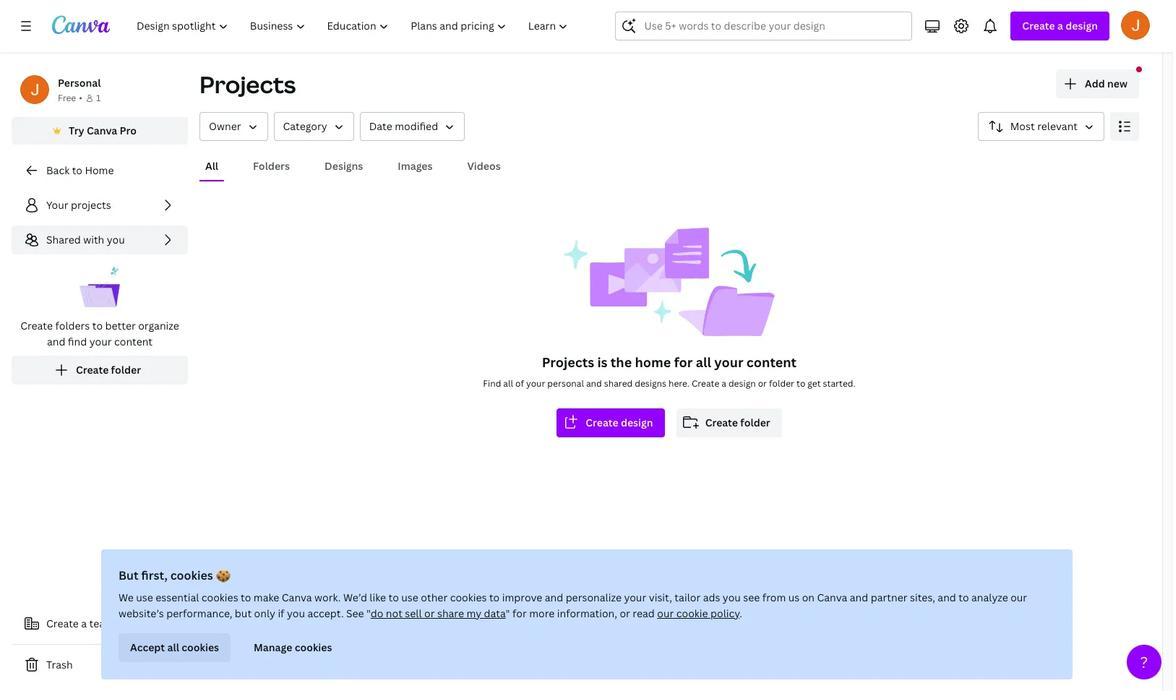 Task type: locate. For each thing, give the bounding box(es) containing it.
design right here.
[[729, 377, 756, 390]]

2 horizontal spatial canva
[[817, 591, 847, 605]]

only
[[254, 607, 275, 620]]

Category button
[[274, 112, 354, 141]]

2 horizontal spatial all
[[696, 354, 712, 371]]

0 horizontal spatial projects
[[200, 69, 296, 100]]

but first, cookies 🍪
[[118, 568, 230, 584]]

use up website's
[[136, 591, 153, 605]]

0 vertical spatial folder
[[111, 363, 141, 377]]

a left team
[[81, 617, 87, 631]]

our right analyze
[[1011, 591, 1027, 605]]

information,
[[557, 607, 617, 620]]

0 horizontal spatial all
[[167, 641, 179, 654]]

all left of
[[504, 377, 513, 390]]

cookies down accept.
[[294, 641, 332, 654]]

cookies inside "accept all cookies" button
[[181, 641, 219, 654]]

designs
[[325, 159, 363, 173]]

2 vertical spatial a
[[81, 617, 87, 631]]

all right accept
[[167, 641, 179, 654]]

you up policy
[[723, 591, 741, 605]]

to up but
[[240, 591, 251, 605]]

policy
[[710, 607, 740, 620]]

our down visit,
[[657, 607, 674, 620]]

0 vertical spatial a
[[1058, 19, 1064, 33]]

your inside create folders to better organize and find your content
[[89, 335, 112, 349]]

2 vertical spatial you
[[287, 607, 305, 620]]

you right if
[[287, 607, 305, 620]]

" inside the we use essential cookies to make canva work. we'd like to use other cookies to improve and personalize your visit, tailor ads you see from us on canva and partner sites, and to analyze our website's performance, but only if you accept. see "
[[366, 607, 370, 620]]

your projects link
[[12, 191, 188, 220]]

0 horizontal spatial create folder button
[[12, 356, 188, 385]]

0 horizontal spatial a
[[81, 617, 87, 631]]

find
[[483, 377, 501, 390]]

personalize
[[566, 591, 621, 605]]

and
[[47, 335, 65, 349], [586, 377, 602, 390], [545, 591, 563, 605], [850, 591, 868, 605], [938, 591, 956, 605]]

1 horizontal spatial you
[[287, 607, 305, 620]]

1 horizontal spatial create folder button
[[677, 409, 782, 437]]

all
[[696, 354, 712, 371], [504, 377, 513, 390], [167, 641, 179, 654]]

you right the with
[[107, 233, 125, 247]]

free •
[[58, 92, 82, 104]]

us
[[788, 591, 800, 605]]

projects up personal
[[542, 354, 595, 371]]

create folder
[[76, 363, 141, 377], [705, 416, 771, 430]]

to inside projects is the home for all your content find all of your personal and shared designs here. create a design or folder to get started.
[[797, 377, 806, 390]]

for inside projects is the home for all your content find all of your personal and shared designs here. create a design or folder to get started.
[[674, 354, 693, 371]]

home
[[85, 163, 114, 177]]

1 vertical spatial our
[[657, 607, 674, 620]]

try canva pro button
[[12, 117, 188, 145]]

2 horizontal spatial or
[[758, 377, 767, 390]]

use up sell
[[401, 591, 418, 605]]

1 horizontal spatial projects
[[542, 354, 595, 371]]

1 vertical spatial projects
[[542, 354, 595, 371]]

.
[[740, 607, 742, 620]]

create inside button
[[586, 416, 619, 430]]

1 vertical spatial you
[[723, 591, 741, 605]]

to left better
[[92, 319, 103, 333]]

design inside projects is the home for all your content find all of your personal and shared designs here. create a design or folder to get started.
[[729, 377, 756, 390]]

list
[[12, 191, 188, 385]]

1 vertical spatial content
[[747, 354, 797, 371]]

1 horizontal spatial or
[[620, 607, 630, 620]]

your projects
[[46, 198, 111, 212]]

2 vertical spatial all
[[167, 641, 179, 654]]

" right see
[[366, 607, 370, 620]]

Search search field
[[645, 12, 884, 40]]

create inside create folders to better organize and find your content
[[20, 319, 53, 333]]

0 horizontal spatial or
[[424, 607, 435, 620]]

1 vertical spatial create folder
[[705, 416, 771, 430]]

Sort by button
[[978, 112, 1105, 141]]

0 vertical spatial design
[[1066, 19, 1098, 33]]

0 horizontal spatial you
[[107, 233, 125, 247]]

find
[[68, 335, 87, 349]]

0 vertical spatial projects
[[200, 69, 296, 100]]

1 vertical spatial for
[[512, 607, 527, 620]]

design
[[1066, 19, 1098, 33], [729, 377, 756, 390], [621, 416, 653, 430]]

0 horizontal spatial create folder
[[76, 363, 141, 377]]

"
[[366, 607, 370, 620], [506, 607, 510, 620]]

1 horizontal spatial our
[[1011, 591, 1027, 605]]

relevant
[[1038, 119, 1078, 133]]

1 " from the left
[[366, 607, 370, 620]]

designs
[[635, 377, 667, 390]]

create a design
[[1023, 19, 1098, 33]]

and left find
[[47, 335, 65, 349]]

a inside dropdown button
[[1058, 19, 1064, 33]]

projects for projects is the home for all your content find all of your personal and shared designs here. create a design or folder to get started.
[[542, 354, 595, 371]]

and down is in the right bottom of the page
[[586, 377, 602, 390]]

shared with you link
[[12, 226, 188, 255]]

you
[[107, 233, 125, 247], [723, 591, 741, 605], [287, 607, 305, 620]]

to
[[72, 163, 82, 177], [92, 319, 103, 333], [797, 377, 806, 390], [240, 591, 251, 605], [388, 591, 399, 605], [489, 591, 499, 605], [959, 591, 969, 605]]

content inside create folders to better organize and find your content
[[114, 335, 153, 349]]

1 horizontal spatial for
[[674, 354, 693, 371]]

0 vertical spatial our
[[1011, 591, 1027, 605]]

projects is the home for all your content find all of your personal and shared designs here. create a design or folder to get started.
[[483, 354, 856, 390]]

1 vertical spatial a
[[722, 377, 727, 390]]

projects inside projects is the home for all your content find all of your personal and shared designs here. create a design or folder to get started.
[[542, 354, 595, 371]]

None search field
[[616, 12, 913, 40]]

cookies
[[170, 568, 213, 584], [201, 591, 238, 605], [450, 591, 487, 605], [181, 641, 219, 654], [294, 641, 332, 654]]

but first, cookies 🍪 dialog
[[101, 550, 1073, 680]]

for down improve
[[512, 607, 527, 620]]

create inside dropdown button
[[1023, 19, 1056, 33]]

work.
[[314, 591, 341, 605]]

0 horizontal spatial use
[[136, 591, 153, 605]]

a inside button
[[81, 617, 87, 631]]

2 horizontal spatial you
[[723, 591, 741, 605]]

folders
[[253, 159, 290, 173]]

1 horizontal spatial use
[[401, 591, 418, 605]]

cookies down the performance,
[[181, 641, 219, 654]]

analyze
[[971, 591, 1008, 605]]

0 horizontal spatial for
[[512, 607, 527, 620]]

create
[[1023, 19, 1056, 33], [20, 319, 53, 333], [76, 363, 109, 377], [692, 377, 720, 390], [586, 416, 619, 430], [705, 416, 738, 430], [46, 617, 79, 631]]

2 use from the left
[[401, 591, 418, 605]]

a
[[1058, 19, 1064, 33], [722, 377, 727, 390], [81, 617, 87, 631]]

design down designs
[[621, 416, 653, 430]]

use
[[136, 591, 153, 605], [401, 591, 418, 605]]

but
[[235, 607, 251, 620]]

canva up if
[[282, 591, 312, 605]]

all inside button
[[167, 641, 179, 654]]

a right here.
[[722, 377, 727, 390]]

0 vertical spatial for
[[674, 354, 693, 371]]

projects up owner button
[[200, 69, 296, 100]]

2 horizontal spatial a
[[1058, 19, 1064, 33]]

projects
[[200, 69, 296, 100], [542, 354, 595, 371]]

read
[[633, 607, 655, 620]]

back to home link
[[12, 156, 188, 185]]

0 horizontal spatial content
[[114, 335, 153, 349]]

or left 'read'
[[620, 607, 630, 620]]

folder
[[111, 363, 141, 377], [769, 377, 795, 390], [741, 416, 771, 430]]

cookies up essential
[[170, 568, 213, 584]]

0 vertical spatial create folder
[[76, 363, 141, 377]]

0 horizontal spatial canva
[[87, 124, 117, 137]]

" down improve
[[506, 607, 510, 620]]

2 horizontal spatial design
[[1066, 19, 1098, 33]]

all right home
[[696, 354, 712, 371]]

create a team button
[[12, 610, 188, 639]]

1 horizontal spatial "
[[506, 607, 510, 620]]

if
[[278, 607, 284, 620]]

free
[[58, 92, 76, 104]]

1 horizontal spatial canva
[[282, 591, 312, 605]]

create folder button down here.
[[677, 409, 782, 437]]

0 horizontal spatial design
[[621, 416, 653, 430]]

get
[[808, 377, 821, 390]]

1 vertical spatial all
[[504, 377, 513, 390]]

?
[[1141, 652, 1149, 672]]

2 vertical spatial design
[[621, 416, 653, 430]]

is
[[598, 354, 608, 371]]

our inside the we use essential cookies to make canva work. we'd like to use other cookies to improve and personalize your visit, tailor ads you see from us on canva and partner sites, and to analyze our website's performance, but only if you accept. see "
[[1011, 591, 1027, 605]]

shared
[[46, 233, 81, 247]]

tailor
[[675, 591, 700, 605]]

a inside projects is the home for all your content find all of your personal and shared designs here. create a design or folder to get started.
[[722, 377, 727, 390]]

or left the get
[[758, 377, 767, 390]]

or right sell
[[424, 607, 435, 620]]

try
[[69, 124, 84, 137]]

modified
[[395, 119, 438, 133]]

2 " from the left
[[506, 607, 510, 620]]

1 horizontal spatial a
[[722, 377, 727, 390]]

home
[[635, 354, 671, 371]]

1 horizontal spatial content
[[747, 354, 797, 371]]

and left partner
[[850, 591, 868, 605]]

to inside "link"
[[72, 163, 82, 177]]

for up here.
[[674, 354, 693, 371]]

to up data
[[489, 591, 499, 605]]

canva
[[87, 124, 117, 137], [282, 591, 312, 605], [817, 591, 847, 605]]

videos
[[467, 159, 501, 173]]

1 vertical spatial design
[[729, 377, 756, 390]]

to right the back
[[72, 163, 82, 177]]

a up add new dropdown button
[[1058, 19, 1064, 33]]

0 vertical spatial all
[[696, 354, 712, 371]]

1 vertical spatial folder
[[769, 377, 795, 390]]

Owner button
[[200, 112, 268, 141]]

0 horizontal spatial "
[[366, 607, 370, 620]]

to left the get
[[797, 377, 806, 390]]

design left jeremy miller icon
[[1066, 19, 1098, 33]]

canva right try
[[87, 124, 117, 137]]

create folder button
[[12, 356, 188, 385], [677, 409, 782, 437]]

organize
[[138, 319, 179, 333]]

0 vertical spatial content
[[114, 335, 153, 349]]

sell
[[405, 607, 422, 620]]

1 horizontal spatial design
[[729, 377, 756, 390]]

for
[[674, 354, 693, 371], [512, 607, 527, 620]]

shared with you
[[46, 233, 125, 247]]

manage
[[253, 641, 292, 654]]

1 vertical spatial create folder button
[[677, 409, 782, 437]]

here.
[[669, 377, 690, 390]]

canva right on
[[817, 591, 847, 605]]

1
[[96, 92, 101, 104]]

create inside button
[[46, 617, 79, 631]]

create folder button down find
[[12, 356, 188, 385]]

1 horizontal spatial all
[[504, 377, 513, 390]]



Task type: vqa. For each thing, say whether or not it's contained in the screenshot.
Your projects
yes



Task type: describe. For each thing, give the bounding box(es) containing it.
? button
[[1127, 645, 1162, 680]]

and up do not sell or share my data " for more information, or read our cookie policy .
[[545, 591, 563, 605]]

your
[[46, 198, 68, 212]]

from
[[762, 591, 786, 605]]

2 vertical spatial folder
[[741, 416, 771, 430]]

folder inside projects is the home for all your content find all of your personal and shared designs here. create a design or folder to get started.
[[769, 377, 795, 390]]

top level navigation element
[[127, 12, 581, 40]]

•
[[79, 92, 82, 104]]

we
[[118, 591, 133, 605]]

to left analyze
[[959, 591, 969, 605]]

do not sell or share my data " for more information, or read our cookie policy .
[[370, 607, 742, 620]]

not
[[386, 607, 402, 620]]

videos button
[[462, 153, 507, 180]]

see
[[743, 591, 760, 605]]

0 vertical spatial you
[[107, 233, 125, 247]]

your inside the we use essential cookies to make canva work. we'd like to use other cookies to improve and personalize your visit, tailor ads you see from us on canva and partner sites, and to analyze our website's performance, but only if you accept. see "
[[624, 591, 646, 605]]

1 horizontal spatial create folder
[[705, 416, 771, 430]]

Date modified button
[[360, 112, 465, 141]]

we use essential cookies to make canva work. we'd like to use other cookies to improve and personalize your visit, tailor ads you see from us on canva and partner sites, and to analyze our website's performance, but only if you accept. see "
[[118, 591, 1027, 620]]

shared
[[604, 377, 633, 390]]

accept all cookies button
[[118, 633, 230, 662]]

visit,
[[649, 591, 672, 605]]

back
[[46, 163, 70, 177]]

list containing your projects
[[12, 191, 188, 385]]

essential
[[155, 591, 199, 605]]

to inside create folders to better organize and find your content
[[92, 319, 103, 333]]

started.
[[823, 377, 856, 390]]

do not sell or share my data link
[[370, 607, 506, 620]]

create design
[[586, 416, 653, 430]]

ads
[[703, 591, 720, 605]]

0 vertical spatial create folder button
[[12, 356, 188, 385]]

for inside but first, cookies 🍪 dialog
[[512, 607, 527, 620]]

pro
[[120, 124, 137, 137]]

more
[[529, 607, 555, 620]]

accept
[[130, 641, 165, 654]]

jeremy miller image
[[1122, 11, 1150, 40]]

data
[[484, 607, 506, 620]]

back to home
[[46, 163, 114, 177]]

like
[[369, 591, 386, 605]]

our cookie policy link
[[657, 607, 740, 620]]

with
[[83, 233, 104, 247]]

try canva pro
[[69, 124, 137, 137]]

cookie
[[676, 607, 708, 620]]

we'd
[[343, 591, 367, 605]]

design inside dropdown button
[[1066, 19, 1098, 33]]

create a design button
[[1011, 12, 1110, 40]]

date modified
[[369, 119, 438, 133]]

folders
[[55, 319, 90, 333]]

first,
[[141, 568, 167, 584]]

my
[[466, 607, 481, 620]]

and inside projects is the home for all your content find all of your personal and shared designs here. create a design or folder to get started.
[[586, 377, 602, 390]]

most
[[1011, 119, 1035, 133]]

share
[[437, 607, 464, 620]]

owner
[[209, 119, 241, 133]]

cookies inside manage cookies button
[[294, 641, 332, 654]]

add new button
[[1056, 69, 1140, 98]]

make
[[253, 591, 279, 605]]

content inside projects is the home for all your content find all of your personal and shared designs here. create a design or folder to get started.
[[747, 354, 797, 371]]

images button
[[392, 153, 439, 180]]

the
[[611, 354, 632, 371]]

sites,
[[910, 591, 935, 605]]

images
[[398, 159, 433, 173]]

create inside projects is the home for all your content find all of your personal and shared designs here. create a design or folder to get started.
[[692, 377, 720, 390]]

designs button
[[319, 153, 369, 180]]

accept.
[[307, 607, 344, 620]]

on
[[802, 591, 815, 605]]

all
[[205, 159, 218, 173]]

but
[[118, 568, 138, 584]]

partner
[[871, 591, 908, 605]]

and right sites, in the right of the page
[[938, 591, 956, 605]]

improve
[[502, 591, 542, 605]]

trash link
[[12, 651, 188, 680]]

cookies down the 🍪
[[201, 591, 238, 605]]

team
[[89, 617, 114, 631]]

personal
[[58, 76, 101, 90]]

new
[[1108, 77, 1128, 90]]

a for design
[[1058, 19, 1064, 33]]

or inside projects is the home for all your content find all of your personal and shared designs here. create a design or folder to get started.
[[758, 377, 767, 390]]

a for team
[[81, 617, 87, 631]]

design inside button
[[621, 416, 653, 430]]

date
[[369, 119, 392, 133]]

add new
[[1085, 77, 1128, 90]]

manage cookies
[[253, 641, 332, 654]]

category
[[283, 119, 327, 133]]

and inside create folders to better organize and find your content
[[47, 335, 65, 349]]

of
[[516, 377, 524, 390]]

1 use from the left
[[136, 591, 153, 605]]

projects for projects
[[200, 69, 296, 100]]

projects
[[71, 198, 111, 212]]

performance,
[[166, 607, 232, 620]]

trash
[[46, 658, 73, 672]]

create folders to better organize and find your content
[[20, 319, 179, 349]]

to right like
[[388, 591, 399, 605]]

accept all cookies
[[130, 641, 219, 654]]

other
[[421, 591, 447, 605]]

better
[[105, 319, 136, 333]]

canva inside button
[[87, 124, 117, 137]]

create a team
[[46, 617, 114, 631]]

create design button
[[557, 409, 665, 437]]

0 horizontal spatial our
[[657, 607, 674, 620]]

cookies up my
[[450, 591, 487, 605]]



